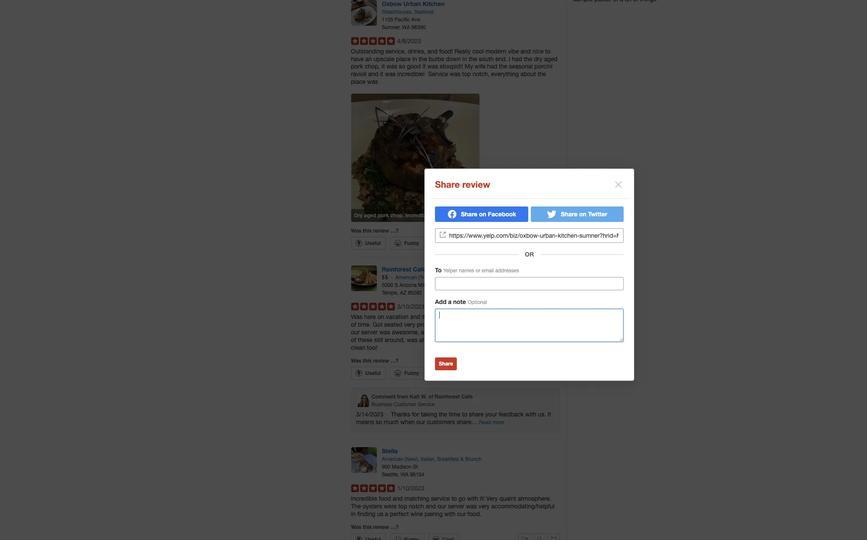 Task type: describe. For each thing, give the bounding box(es) containing it.
share button
[[435, 358, 457, 371]]

my
[[465, 63, 473, 70]]

85282
[[408, 290, 422, 296]]

funny link for the cool link for 2nd useful 'link'
[[390, 367, 425, 380]]

to yelper names or email addresses
[[435, 267, 520, 274]]

when inside "was here on vacation and it was my kid's birthday, made reservations ahead of time. got seated very promptly, food was great, drinks were really good, our server was awesome, and the kids had a blast!  really cool to see some of these still around, was always a hit when i was a kid. place was super clean too!"
[[453, 337, 467, 344]]

5.0 star rating image for stella
[[351, 485, 395, 493]]

cool for the cool link for 2nd useful 'link'
[[443, 370, 454, 377]]

this for steakhouses
[[363, 228, 372, 234]]

comment
[[372, 394, 396, 400]]

dry
[[354, 213, 363, 219]]

more
[[493, 420, 505, 426]]

(new)
[[405, 457, 418, 463]]

1 funny from the top
[[405, 240, 419, 247]]

birthday,
[[464, 314, 487, 321]]

2 funny from the top
[[405, 370, 419, 377]]

cool inside outstanding service, drinks, and food! really cool modern vibe and nice to have an upscale place in the burbs down in the south end. i had the dry aged pork chop, it was so good it was stoopid!! my wife had the seasonal porcini ravioli and it was incredible!  service was top notch, everything about the place was
[[473, 48, 484, 55]]

cafe inside comment from kait w. of rainforest cafe business customer service
[[462, 394, 473, 400]]

cool link for 2nd useful 'link' from the bottom
[[429, 237, 459, 250]]

super
[[530, 337, 545, 344]]

and down chop,
[[369, 71, 379, 78]]

and left nice
[[521, 48, 531, 55]]

i inside "was here on vacation and it was my kid's birthday, made reservations ahead of time. got seated very promptly, food was great, drinks were really good, our server was awesome, and the kids had a blast!  really cool to see some of these still around, was always a hit when i was a kid. place was super clean too!"
[[469, 337, 470, 344]]

stella american (new) , italian , breakfast & brunch 900 madison st seattle, wa 98104
[[382, 448, 482, 478]]

was inside the "incredible food and matching service to go with it! very quaint atmosphere. the oysters were top notch and our server was very accommodating/helpful in finding us a perfect wine pairing with our food."
[[466, 504, 477, 510]]

facebook
[[488, 210, 517, 218]]

2 horizontal spatial in
[[463, 55, 467, 62]]

wa inside stella american (new) , italian , breakfast & brunch 900 madison st seattle, wa 98104
[[401, 472, 409, 478]]

much
[[384, 419, 399, 426]]

1 vertical spatial of
[[351, 337, 357, 344]]

breakfast
[[438, 457, 459, 463]]

incredible!
[[406, 213, 431, 219]]

, inside steakhouses , seafood 1105 pacific ave sumner, wa 98390
[[412, 9, 413, 15]]

an
[[366, 55, 372, 62]]

4/8/2023
[[398, 37, 422, 44]]

1 was from the top
[[351, 228, 362, 234]]

note
[[454, 298, 466, 306]]

1 useful link from the top
[[351, 237, 386, 250]]

5000 s arizona mills cir tempe, az 85282
[[382, 283, 437, 296]]

5000
[[382, 283, 394, 289]]

our inside thanks for taking the time to share your feedback with us. it means so much when our customers share…
[[417, 419, 426, 426]]

share inside button
[[439, 361, 453, 367]]

to inside outstanding service, drinks, and food! really cool modern vibe and nice to have an upscale place in the burbs down in the south end. i had the dry aged pork chop, it was so good it was stoopid!! my wife had the seasonal porcini ravioli and it was incredible!  service was top notch, everything about the place was
[[546, 48, 551, 55]]

end.
[[496, 55, 508, 62]]

900
[[382, 465, 391, 471]]

(traditional)
[[419, 275, 445, 281]]

time.
[[358, 322, 371, 329]]

to inside "was here on vacation and it was my kid's birthday, made reservations ahead of time. got seated very promptly, food was great, drinks were really good, our server was awesome, and the kids had a blast!  really cool to see some of these still around, was always a hit when i was a kid. place was super clean too!"
[[521, 329, 527, 336]]

on for facebook
[[480, 210, 487, 218]]

and up burbs
[[428, 48, 438, 55]]

kait
[[410, 394, 420, 400]]

1 horizontal spatial ,
[[418, 457, 420, 463]]

share for share review
[[435, 179, 460, 190]]

south
[[479, 55, 494, 62]]

from
[[397, 394, 409, 400]]

rainforest cafe image
[[351, 266, 377, 292]]

names
[[459, 268, 475, 274]]

food inside "was here on vacation and it was my kid's birthday, made reservations ahead of time. got seated very promptly, food was great, drinks were really good, our server was awesome, and the kids had a blast!  really cool to see some of these still around, was always a hit when i was a kid. place was super clean too!"
[[444, 322, 456, 329]]

review up share on facebook link
[[463, 179, 491, 190]]

american (traditional) link
[[396, 275, 445, 281]]

service,
[[386, 48, 406, 55]]

our left food.
[[458, 511, 466, 518]]

the
[[351, 504, 361, 510]]

1 horizontal spatial with
[[468, 496, 479, 503]]

sumner,
[[382, 24, 401, 30]]

were inside the "incredible food and matching service to go with it! very quaint atmosphere. the oysters were top notch and our server was very accommodating/helpful in finding us a perfect wine pairing with our food."
[[384, 504, 397, 510]]

steakhouses
[[382, 9, 412, 15]]

awesome,
[[392, 329, 420, 336]]

finding
[[358, 511, 376, 518]]

pairing
[[425, 511, 443, 518]]

of inside comment from kait w. of rainforest cafe business customer service
[[429, 394, 434, 400]]

seasonal
[[509, 63, 533, 70]]

quaint
[[500, 496, 517, 503]]

seafood link
[[415, 9, 434, 15]]

pork inside outstanding service, drinks, and food! really cool modern vibe and nice to have an upscale place in the burbs down in the south end. i had the dry aged pork chop, it was so good it was stoopid!! my wife had the seasonal porcini ravioli and it was incredible!  service was top notch, everything about the place was
[[351, 63, 363, 70]]

0 horizontal spatial rainforest
[[382, 266, 412, 273]]

very inside "was here on vacation and it was my kid's birthday, made reservations ahead of time. got seated very promptly, food was great, drinks were really good, our server was awesome, and the kids had a blast!  really cool to see some of these still around, was always a hit when i was a kid. place was super clean too!"
[[404, 322, 416, 329]]

rainforest cafe
[[382, 266, 427, 273]]

a left blast!
[[468, 329, 471, 336]]

2 horizontal spatial ,
[[435, 457, 436, 463]]

the inside "was here on vacation and it was my kid's birthday, made reservations ahead of time. got seated very promptly, food was great, drinks were really good, our server was awesome, and the kids had a blast!  really cool to see some of these still around, was always a hit when i was a kid. place was super clean too!"
[[433, 329, 442, 336]]

oysters
[[363, 504, 383, 510]]

brunch
[[465, 457, 482, 463]]

2 vertical spatial with
[[445, 511, 456, 518]]

review down too!
[[373, 358, 389, 364]]

addresses
[[496, 268, 520, 274]]

funny link for the cool link corresponding to 2nd useful 'link' from the bottom
[[390, 237, 425, 250]]

1 horizontal spatial pork
[[378, 213, 389, 219]]

0 vertical spatial of
[[351, 322, 357, 329]]

seattle,
[[382, 472, 400, 478]]

vacation
[[386, 314, 409, 321]]

seated
[[385, 322, 403, 329]]

blast!
[[473, 329, 487, 336]]

dry aged pork chop. incredible!
[[354, 213, 431, 219]]

the up the my
[[469, 55, 478, 62]]

add a note optional
[[435, 298, 487, 306]]

twitter
[[589, 210, 608, 218]]

optional
[[468, 300, 487, 306]]

our down service
[[438, 504, 447, 510]]

around,
[[385, 337, 405, 344]]

us
[[377, 511, 384, 518]]

4 was from the top
[[351, 525, 362, 531]]

about
[[521, 71, 536, 78]]

it!
[[480, 496, 485, 503]]

italian link
[[421, 457, 435, 463]]

rainforest inside comment from kait w. of rainforest cafe business customer service
[[435, 394, 460, 400]]

american (new) link
[[382, 457, 418, 463]]

got
[[373, 322, 383, 329]]

a right add
[[449, 298, 452, 306]]

very inside the "incredible food and matching service to go with it! very quaint atmosphere. the oysters were top notch and our server was very accommodating/helpful in finding us a perfect wine pairing with our food."
[[479, 504, 490, 510]]

tempe,
[[382, 290, 399, 296]]

american (traditional)
[[396, 275, 445, 281]]

with inside thanks for taking the time to share your feedback with us. it means so much when our customers share…
[[526, 412, 537, 418]]

a inside the "incredible food and matching service to go with it! very quaint atmosphere. the oysters were top notch and our server was very accommodating/helpful in finding us a perfect wine pairing with our food."
[[385, 511, 389, 518]]

pacific
[[395, 16, 410, 22]]

burbs
[[429, 55, 445, 62]]

the down drinks,
[[419, 55, 427, 62]]

2 …? from the top
[[391, 358, 399, 364]]

2 useful link from the top
[[351, 367, 386, 380]]

porcini
[[535, 63, 553, 70]]

share for share on facebook
[[461, 210, 478, 218]]

vibe
[[508, 48, 520, 55]]

feedback
[[499, 412, 524, 418]]

chop,
[[365, 63, 380, 70]]

0 horizontal spatial aged
[[364, 213, 376, 219]]

service
[[418, 402, 435, 408]]

chop.
[[390, 213, 404, 219]]

means
[[356, 419, 374, 426]]

kait w. image
[[356, 395, 369, 408]]

was this review …? for steakhouses
[[351, 228, 399, 234]]

a left the kid.
[[484, 337, 488, 344]]

reservations
[[505, 314, 538, 321]]

clean
[[351, 345, 366, 352]]

0 horizontal spatial place
[[351, 79, 366, 85]]

and down 3/10/2023
[[411, 314, 421, 321]]

hit
[[444, 337, 451, 344]]

atmosphere.
[[518, 496, 552, 503]]

to
[[435, 267, 442, 274]]

the left dry
[[524, 55, 533, 62]]

when inside thanks for taking the time to share your feedback with us. it means so much when our customers share…
[[401, 419, 415, 426]]

to inside thanks for taking the time to share your feedback with us. it means so much when our customers share…
[[462, 412, 468, 418]]

stella
[[382, 448, 398, 455]]

98104
[[410, 472, 425, 478]]

kids
[[443, 329, 454, 336]]

rainforest cafe link
[[382, 266, 427, 273]]

everything
[[492, 71, 519, 78]]

read more
[[479, 420, 505, 426]]

$$
[[382, 275, 389, 281]]

to inside the "incredible food and matching service to go with it! very quaint atmosphere. the oysters were top notch and our server was very accommodating/helpful in finding us a perfect wine pairing with our food."
[[452, 496, 457, 503]]

0 vertical spatial had
[[513, 55, 523, 62]]

s
[[395, 283, 398, 289]]



Task type: vqa. For each thing, say whether or not it's contained in the screenshot.
Useful to the bottom
yes



Task type: locate. For each thing, give the bounding box(es) containing it.
…? down "perfect"
[[391, 525, 399, 531]]

server inside the "incredible food and matching service to go with it! very quaint atmosphere. the oysters were top notch and our server was very accommodating/helpful in finding us a perfect wine pairing with our food."
[[448, 504, 465, 510]]

0 horizontal spatial ,
[[412, 9, 413, 15]]

or
[[476, 268, 481, 274]]

…? for stella
[[391, 525, 399, 531]]

and up "perfect"
[[393, 496, 403, 503]]

food up kids in the bottom right of the page
[[444, 322, 456, 329]]

…? for steakhouses
[[391, 228, 399, 234]]

on
[[480, 210, 487, 218], [580, 210, 587, 218], [378, 314, 385, 321]]

1 horizontal spatial server
[[448, 504, 465, 510]]

2 cool from the top
[[443, 370, 454, 377]]

cool inside "was here on vacation and it was my kid's birthday, made reservations ahead of time. got seated very promptly, food was great, drinks were really good, our server was awesome, and the kids had a blast!  really cool to see some of these still around, was always a hit when i was a kid. place was super clean too!"
[[508, 329, 520, 336]]

0 vertical spatial cool
[[473, 48, 484, 55]]

1 cool from the top
[[443, 240, 454, 247]]

a left hit
[[440, 337, 443, 344]]

this for stella
[[363, 525, 372, 531]]

, up ave
[[412, 9, 413, 15]]

1 horizontal spatial were
[[505, 322, 518, 329]]

1 vertical spatial rainforest
[[435, 394, 460, 400]]

0 vertical spatial so
[[399, 63, 406, 70]]

1 funny link from the top
[[390, 237, 425, 250]]

had inside "was here on vacation and it was my kid's birthday, made reservations ahead of time. got seated very promptly, food was great, drinks were really good, our server was awesome, and the kids had a blast!  really cool to see some of these still around, was always a hit when i was a kid. place was super clean too!"
[[456, 329, 466, 336]]

1 vertical spatial very
[[479, 504, 490, 510]]

stella link
[[382, 448, 398, 455]]

98390
[[412, 24, 426, 30]]

2 vertical spatial had
[[456, 329, 466, 336]]

server
[[362, 329, 378, 336], [448, 504, 465, 510]]

american down stella link
[[382, 457, 404, 463]]

was this review …? down too!
[[351, 358, 399, 364]]

when down thanks
[[401, 419, 415, 426]]

2 horizontal spatial had
[[513, 55, 523, 62]]

drinks,
[[408, 48, 426, 55]]

2 was from the top
[[351, 314, 363, 321]]

1 horizontal spatial when
[[453, 337, 467, 344]]

to left go on the right of the page
[[452, 496, 457, 503]]

of left 'time.'
[[351, 322, 357, 329]]

this down too!
[[363, 358, 372, 364]]

2 vertical spatial 5.0 star rating image
[[351, 485, 395, 493]]

drinks
[[487, 322, 504, 329]]

1 horizontal spatial food
[[444, 322, 456, 329]]

3 was from the top
[[351, 358, 362, 364]]

0 vertical spatial 5.0 star rating image
[[351, 37, 395, 45]]

0 vertical spatial rainforest
[[382, 266, 412, 273]]

share on facebook
[[460, 210, 517, 218]]

modern
[[486, 48, 507, 55]]

0 horizontal spatial cafe
[[413, 266, 427, 273]]

it inside "was here on vacation and it was my kid's birthday, made reservations ahead of time. got seated very promptly, food was great, drinks were really good, our server was awesome, and the kids had a blast!  really cool to see some of these still around, was always a hit when i was a kid. place was super clean too!"
[[422, 314, 426, 321]]

1 useful from the top
[[366, 240, 381, 247]]

i inside outstanding service, drinks, and food! really cool modern vibe and nice to have an upscale place in the burbs down in the south end. i had the dry aged pork chop, it was so good it was stoopid!! my wife had the seasonal porcini ravioli and it was incredible!  service was top notch, everything about the place was
[[509, 55, 511, 62]]

share for share on twitter
[[561, 210, 578, 218]]

italian
[[421, 457, 435, 463]]

1 vertical spatial wa
[[401, 472, 409, 478]]

0 horizontal spatial were
[[384, 504, 397, 510]]

0 vertical spatial useful link
[[351, 237, 386, 250]]

were down reservations on the bottom of page
[[505, 322, 518, 329]]

2 horizontal spatial on
[[580, 210, 587, 218]]

1 horizontal spatial very
[[479, 504, 490, 510]]

rainforest up $$
[[382, 266, 412, 273]]

funny
[[405, 240, 419, 247], [405, 370, 419, 377]]

useful link down too!
[[351, 367, 386, 380]]

2 vertical spatial …?
[[391, 525, 399, 531]]

on up got
[[378, 314, 385, 321]]

comment from kait w. of rainforest cafe business customer service
[[372, 394, 473, 408]]

1 this from the top
[[363, 228, 372, 234]]

nice
[[533, 48, 544, 55]]

1 vertical spatial 5.0 star rating image
[[351, 303, 395, 311]]

your
[[486, 412, 498, 418]]

0 horizontal spatial top
[[399, 504, 408, 510]]

5.0 star rating image up here
[[351, 303, 395, 311]]

1 vertical spatial pork
[[378, 213, 389, 219]]

useful link down dry
[[351, 237, 386, 250]]

read more link
[[479, 420, 505, 426]]

and up always on the bottom of page
[[421, 329, 431, 336]]

1 vertical spatial were
[[384, 504, 397, 510]]

1 horizontal spatial on
[[480, 210, 487, 218]]

1 vertical spatial i
[[469, 337, 470, 344]]

0 horizontal spatial in
[[351, 511, 356, 518]]

0 vertical spatial i
[[509, 55, 511, 62]]

was here on vacation and it was my kid's birthday, made reservations ahead of time. got seated very promptly, food was great, drinks were really good, our server was awesome, and the kids had a blast!  really cool to see some of these still around, was always a hit when i was a kid. place was super clean too!
[[351, 314, 556, 352]]

0 vertical spatial was this review …?
[[351, 228, 399, 234]]

the down promptly, at the bottom of page
[[433, 329, 442, 336]]

our down 'time.'
[[351, 329, 360, 336]]

and up pairing
[[426, 504, 436, 510]]

2 vertical spatial of
[[429, 394, 434, 400]]

2 was this review …? from the top
[[351, 358, 399, 364]]

1 vertical spatial place
[[351, 79, 366, 85]]

pork down have
[[351, 63, 363, 70]]

was this review …? for stella
[[351, 525, 399, 531]]

customer
[[394, 402, 417, 408]]

were inside "was here on vacation and it was my kid's birthday, made reservations ahead of time. got seated very promptly, food was great, drinks were really good, our server was awesome, and the kids had a blast!  really cool to see some of these still around, was always a hit when i was a kid. place was super clean too!"
[[505, 322, 518, 329]]

0 vertical spatial american
[[396, 275, 417, 281]]

1 horizontal spatial so
[[399, 63, 406, 70]]

1 vertical spatial with
[[468, 496, 479, 503]]

2 5.0 star rating image from the top
[[351, 303, 395, 311]]

outstanding service, drinks, and food! really cool modern vibe and nice to have an upscale place in the burbs down in the south end. i had the dry aged pork chop, it was so good it was stoopid!! my wife had the seasonal porcini ravioli and it was incredible!  service was top notch, everything about the place was
[[351, 48, 558, 85]]

0 vertical spatial with
[[526, 412, 537, 418]]

0 vertical spatial this
[[363, 228, 372, 234]]

was down dry
[[351, 228, 362, 234]]

cool down hit
[[443, 370, 454, 377]]

on left facebook
[[480, 210, 487, 218]]

top inside the "incredible food and matching service to go with it! very quaint atmosphere. the oysters were top notch and our server was very accommodating/helpful in finding us a perfect wine pairing with our food."
[[399, 504, 408, 510]]

in inside the "incredible food and matching service to go with it! very quaint atmosphere. the oysters were top notch and our server was very accommodating/helpful in finding us a perfect wine pairing with our food."
[[351, 511, 356, 518]]

1 horizontal spatial had
[[488, 63, 498, 70]]

cool up south
[[473, 48, 484, 55]]

down
[[446, 55, 461, 62]]

2 this from the top
[[363, 358, 372, 364]]

to right nice
[[546, 48, 551, 55]]

a
[[449, 298, 452, 306], [468, 329, 471, 336], [440, 337, 443, 344], [484, 337, 488, 344], [385, 511, 389, 518]]

wa
[[402, 24, 410, 30], [401, 472, 409, 478]]

5.0 star rating image for steakhouses
[[351, 37, 395, 45]]

so
[[399, 63, 406, 70], [376, 419, 382, 426]]

2 horizontal spatial with
[[526, 412, 537, 418]]

incredible
[[351, 496, 378, 503]]

cool for the cool link corresponding to 2nd useful 'link' from the bottom
[[443, 240, 454, 247]]

3 was this review …? from the top
[[351, 525, 399, 531]]

wa inside steakhouses , seafood 1105 pacific ave sumner, wa 98390
[[402, 24, 410, 30]]

cool link for 2nd useful 'link'
[[429, 367, 459, 380]]

1 cool link from the top
[[429, 237, 459, 250]]

top down the my
[[463, 71, 471, 78]]

the up the customers
[[439, 412, 448, 418]]

i right end.
[[509, 55, 511, 62]]

of right w.
[[429, 394, 434, 400]]

with left us.
[[526, 412, 537, 418]]

had down south
[[488, 63, 498, 70]]

i down great,
[[469, 337, 470, 344]]

this down dry aged pork chop. incredible!
[[363, 228, 372, 234]]

server inside "was here on vacation and it was my kid's birthday, made reservations ahead of time. got seated very promptly, food was great, drinks were really good, our server was awesome, and the kids had a blast!  really cool to see some of these still around, was always a hit when i was a kid. place was super clean too!"
[[362, 329, 378, 336]]

top up "perfect"
[[399, 504, 408, 510]]

this down finding
[[363, 525, 372, 531]]

really
[[520, 322, 534, 329]]

good
[[407, 63, 421, 70]]

funny link up from
[[390, 367, 425, 380]]

2 vertical spatial was this review …?
[[351, 525, 399, 531]]

was this review …? down the us
[[351, 525, 399, 531]]

to up share…
[[462, 412, 468, 418]]

was
[[351, 228, 362, 234], [351, 314, 363, 321], [351, 358, 362, 364], [351, 525, 362, 531]]

0 vertical spatial place
[[396, 55, 411, 62]]

the inside thanks for taking the time to share your feedback with us. it means so much when our customers share…
[[439, 412, 448, 418]]

1 vertical spatial aged
[[364, 213, 376, 219]]

so inside thanks for taking the time to share your feedback with us. it means so much when our customers share…
[[376, 419, 382, 426]]

0 vertical spatial wa
[[402, 24, 410, 30]]

0 vertical spatial cafe
[[413, 266, 427, 273]]

business
[[372, 402, 393, 408]]

our inside "was here on vacation and it was my kid's birthday, made reservations ahead of time. got seated very promptly, food was great, drinks were really good, our server was awesome, and the kids had a blast!  really cool to see some of these still around, was always a hit when i was a kid. place was super clean too!"
[[351, 329, 360, 336]]

the down end.
[[499, 63, 508, 70]]

upscale
[[374, 55, 395, 62]]

made
[[489, 314, 504, 321]]

0 vertical spatial food
[[444, 322, 456, 329]]

was inside "was here on vacation and it was my kid's birthday, made reservations ahead of time. got seated very promptly, food was great, drinks were really good, our server was awesome, and the kids had a blast!  really cool to see some of these still around, was always a hit when i was a kid. place was super clean too!"
[[351, 314, 363, 321]]

server down go on the right of the page
[[448, 504, 465, 510]]

taking
[[421, 412, 437, 418]]

it
[[548, 412, 552, 418]]

so left good
[[399, 63, 406, 70]]

funny up kait
[[405, 370, 419, 377]]

funny link up rainforest cafe link
[[390, 237, 425, 250]]

&
[[461, 457, 464, 463]]

2 cool link from the top
[[429, 367, 459, 380]]

rainforest
[[382, 266, 412, 273], [435, 394, 460, 400]]

1 vertical spatial so
[[376, 419, 382, 426]]

were
[[505, 322, 518, 329], [384, 504, 397, 510]]

on for twitter
[[580, 210, 587, 218]]

rainforest up time
[[435, 394, 460, 400]]

0 vertical spatial …?
[[391, 228, 399, 234]]

0 horizontal spatial food
[[379, 496, 391, 503]]

had right kids in the bottom right of the page
[[456, 329, 466, 336]]

so down 3/14/2023
[[376, 419, 382, 426]]

useful down too!
[[366, 370, 381, 377]]

very down it!
[[479, 504, 490, 510]]

read
[[479, 420, 492, 426]]

…? down dry aged pork chop. incredible!
[[391, 228, 399, 234]]

0 vertical spatial when
[[453, 337, 467, 344]]

1 vertical spatial when
[[401, 419, 415, 426]]

0 horizontal spatial so
[[376, 419, 382, 426]]

3 5.0 star rating image from the top
[[351, 485, 395, 493]]

1 vertical spatial useful
[[366, 370, 381, 377]]

top inside outstanding service, drinks, and food! really cool modern vibe and nice to have an upscale place in the burbs down in the south end. i had the dry aged pork chop, it was so good it was stoopid!! my wife had the seasonal porcini ravioli and it was incredible!  service was top notch, everything about the place was
[[463, 71, 471, 78]]

a right the us
[[385, 511, 389, 518]]

0 vertical spatial cool link
[[429, 237, 459, 250]]

None text field
[[449, 231, 620, 241], [435, 309, 624, 343], [449, 231, 620, 241], [435, 309, 624, 343]]

was up 'time.'
[[351, 314, 363, 321]]

in down really
[[463, 55, 467, 62]]

1 vertical spatial cool
[[443, 370, 454, 377]]

aged inside outstanding service, drinks, and food! really cool modern vibe and nice to have an upscale place in the burbs down in the south end. i had the dry aged pork chop, it was so good it was stoopid!! my wife had the seasonal porcini ravioli and it was incredible!  service was top notch, everything about the place was
[[545, 55, 558, 62]]

0 horizontal spatial pork
[[351, 63, 363, 70]]

on inside "was here on vacation and it was my kid's birthday, made reservations ahead of time. got seated very promptly, food was great, drinks were really good, our server was awesome, and the kids had a blast!  really cool to see some of these still around, was always a hit when i was a kid. place was super clean too!"
[[378, 314, 385, 321]]

good,
[[535, 322, 551, 329]]

0 vertical spatial server
[[362, 329, 378, 336]]

it
[[382, 63, 385, 70], [423, 63, 426, 70], [380, 71, 384, 78], [422, 314, 426, 321]]

1 vertical spatial …?
[[391, 358, 399, 364]]

pork left chop.
[[378, 213, 389, 219]]

place down 'ravioli' at the top left
[[351, 79, 366, 85]]

time
[[449, 412, 461, 418]]

food!
[[440, 48, 453, 55]]

arizona
[[400, 283, 417, 289]]

food
[[444, 322, 456, 329], [379, 496, 391, 503]]

2 useful from the top
[[366, 370, 381, 377]]

share
[[469, 412, 484, 418]]

2 funny link from the top
[[390, 367, 425, 380]]

0 vertical spatial funny link
[[390, 237, 425, 250]]

1 5.0 star rating image from the top
[[351, 37, 395, 45]]

service
[[431, 496, 450, 503]]

1 vertical spatial was this review …?
[[351, 358, 399, 364]]

1 vertical spatial had
[[488, 63, 498, 70]]

…?
[[391, 228, 399, 234], [391, 358, 399, 364], [391, 525, 399, 531]]

0 vertical spatial top
[[463, 71, 471, 78]]

cool up place
[[508, 329, 520, 336]]

…? down around,
[[391, 358, 399, 364]]

1 horizontal spatial in
[[413, 55, 417, 62]]

0 horizontal spatial cool
[[473, 48, 484, 55]]

in up good
[[413, 55, 417, 62]]

0 vertical spatial pork
[[351, 63, 363, 70]]

pork
[[351, 63, 363, 70], [378, 213, 389, 219]]

3 …? from the top
[[391, 525, 399, 531]]

2 vertical spatial this
[[363, 525, 372, 531]]

food.
[[468, 511, 482, 518]]

share on facebook link
[[435, 207, 529, 222]]

my
[[440, 314, 448, 321]]

have
[[351, 55, 364, 62]]

1 vertical spatial server
[[448, 504, 465, 510]]

review down the us
[[373, 525, 389, 531]]

to down really
[[521, 329, 527, 336]]

1 vertical spatial top
[[399, 504, 408, 510]]

of up clean
[[351, 337, 357, 344]]

place down service,
[[396, 55, 411, 62]]

1 horizontal spatial top
[[463, 71, 471, 78]]

american inside stella american (new) , italian , breakfast & brunch 900 madison st seattle, wa 98104
[[382, 457, 404, 463]]

0 horizontal spatial on
[[378, 314, 385, 321]]

cool link up to on the right of page
[[429, 237, 459, 250]]

food inside the "incredible food and matching service to go with it! very quaint atmosphere. the oysters were top notch and our server was very accommodating/helpful in finding us a perfect wine pairing with our food."
[[379, 496, 391, 503]]

wife
[[475, 63, 486, 70]]

the down porcini
[[538, 71, 547, 78]]

aged up porcini
[[545, 55, 558, 62]]

1 vertical spatial food
[[379, 496, 391, 503]]

incredible food and matching service to go with it! very quaint atmosphere. the oysters were top notch and our server was very accommodating/helpful in finding us a perfect wine pairing with our food.
[[351, 496, 555, 518]]

so inside outstanding service, drinks, and food! really cool modern vibe and nice to have an upscale place in the burbs down in the south end. i had the dry aged pork chop, it was so good it was stoopid!! my wife had the seasonal porcini ravioli and it was incredible!  service was top notch, everything about the place was
[[399, 63, 406, 70]]

aged right dry
[[364, 213, 376, 219]]

cool up yelper
[[443, 240, 454, 247]]

steakhouses link
[[382, 9, 412, 15]]

american up arizona
[[396, 275, 417, 281]]

0 horizontal spatial with
[[445, 511, 456, 518]]

, up the st
[[418, 457, 420, 463]]

1 vertical spatial american
[[382, 457, 404, 463]]

0 horizontal spatial had
[[456, 329, 466, 336]]

on left twitter
[[580, 210, 587, 218]]

was down finding
[[351, 525, 362, 531]]

0 vertical spatial funny
[[405, 240, 419, 247]]

oxbow urban kitchen image
[[351, 0, 377, 25]]

1 horizontal spatial aged
[[545, 55, 558, 62]]

with right pairing
[[445, 511, 456, 518]]

5.0 star rating image up incredible
[[351, 485, 395, 493]]

3/10/2023
[[398, 304, 425, 311]]

1 horizontal spatial rainforest
[[435, 394, 460, 400]]

very up awesome,
[[404, 322, 416, 329]]

5.0 star rating image up outstanding
[[351, 37, 395, 45]]

0 vertical spatial very
[[404, 322, 416, 329]]

still
[[375, 337, 383, 344]]

3 this from the top
[[363, 525, 372, 531]]

1 vertical spatial cafe
[[462, 394, 473, 400]]

for
[[412, 412, 419, 418]]

photo of oxbow urban kitchen - sumner, wa, united states. dry aged pork chop. incredible! image
[[351, 94, 480, 222]]

had down vibe
[[513, 55, 523, 62]]

and
[[428, 48, 438, 55], [521, 48, 531, 55], [369, 71, 379, 78], [411, 314, 421, 321], [421, 329, 431, 336], [393, 496, 403, 503], [426, 504, 436, 510]]

mills
[[418, 283, 429, 289]]

0 vertical spatial cool
[[443, 240, 454, 247]]

1 was this review …? from the top
[[351, 228, 399, 234]]

steakhouses , seafood 1105 pacific ave sumner, wa 98390
[[382, 9, 434, 30]]

great,
[[470, 322, 486, 329]]

in down the at the bottom
[[351, 511, 356, 518]]

breakfast & brunch link
[[438, 457, 482, 463]]

1 horizontal spatial place
[[396, 55, 411, 62]]

perfect
[[390, 511, 409, 518]]

or
[[525, 251, 534, 258]]

add
[[435, 298, 447, 306]]

1 vertical spatial funny link
[[390, 367, 425, 380]]

our down for
[[417, 419, 426, 426]]

useful down dry aged pork chop. incredible!
[[366, 240, 381, 247]]

0 vertical spatial useful
[[366, 240, 381, 247]]

wa down madison
[[401, 472, 409, 478]]

cir
[[430, 283, 437, 289]]

1 vertical spatial useful link
[[351, 367, 386, 380]]

cafe
[[413, 266, 427, 273], [462, 394, 473, 400]]

0 vertical spatial aged
[[545, 55, 558, 62]]

customers
[[427, 419, 455, 426]]

0 horizontal spatial i
[[469, 337, 470, 344]]

this
[[363, 228, 372, 234], [363, 358, 372, 364], [363, 525, 372, 531]]

1 vertical spatial cool
[[508, 329, 520, 336]]

0 horizontal spatial very
[[404, 322, 416, 329]]

cafe up share
[[462, 394, 473, 400]]

1 horizontal spatial cool
[[508, 329, 520, 336]]

cafe up american (traditional) link
[[413, 266, 427, 273]]

were up "perfect"
[[384, 504, 397, 510]]

funny up rainforest cafe
[[405, 240, 419, 247]]

share
[[435, 179, 460, 190], [461, 210, 478, 218], [561, 210, 578, 218], [439, 361, 453, 367]]

, left breakfast
[[435, 457, 436, 463]]

share review
[[435, 179, 491, 190]]

w.
[[421, 394, 427, 400]]

1 …? from the top
[[391, 228, 399, 234]]

with left it!
[[468, 496, 479, 503]]

0 horizontal spatial server
[[362, 329, 378, 336]]

review down dry aged pork chop. incredible!
[[373, 228, 389, 234]]

stella image
[[351, 448, 377, 474]]

5.0 star rating image
[[351, 37, 395, 45], [351, 303, 395, 311], [351, 485, 395, 493]]

1 horizontal spatial cafe
[[462, 394, 473, 400]]



